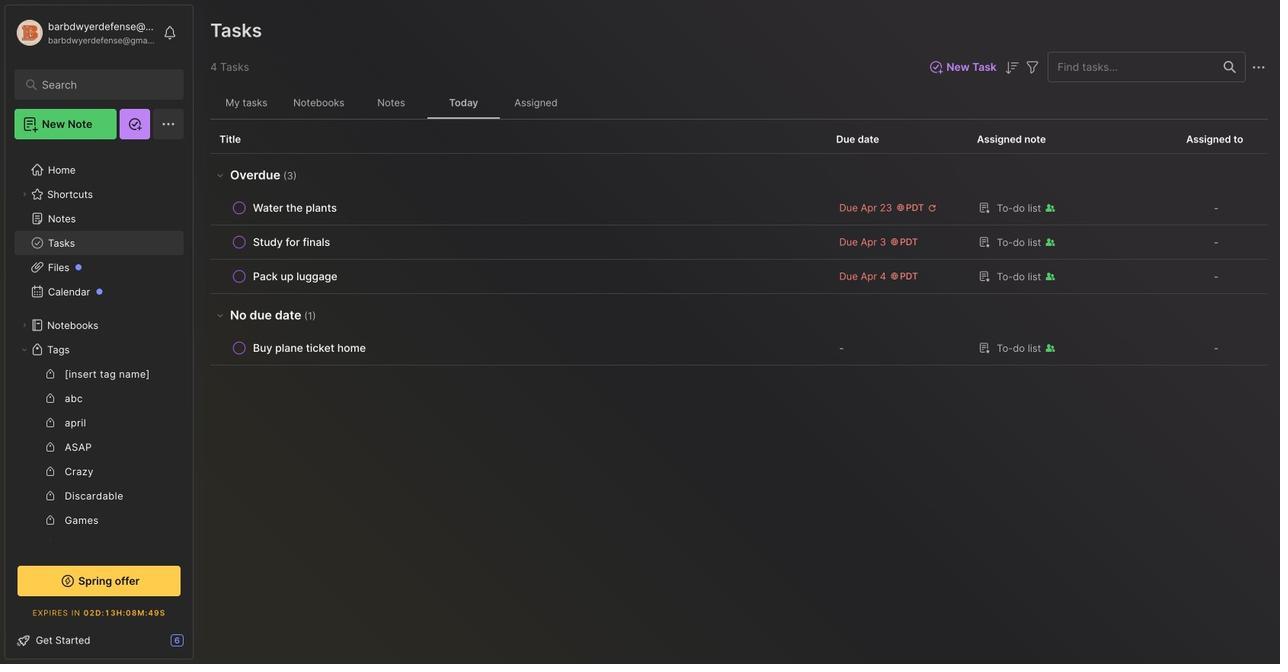 Task type: locate. For each thing, give the bounding box(es) containing it.
row group
[[210, 154, 1269, 366]]

expand notebooks image
[[20, 321, 29, 330]]

row
[[210, 191, 1269, 226], [220, 197, 818, 219], [210, 226, 1269, 260], [220, 232, 818, 253], [210, 260, 1269, 294], [220, 266, 818, 287], [210, 332, 1269, 366], [220, 338, 818, 359]]

study for finals 2 cell
[[253, 235, 330, 250]]

Filter tasks field
[[1024, 58, 1042, 77]]

tree
[[5, 149, 193, 665]]

Account field
[[14, 18, 156, 48]]

none search field inside main element
[[42, 75, 164, 94]]

Help and Learning task checklist field
[[5, 629, 193, 653]]

collapse noduedate image
[[214, 309, 226, 322]]

tree inside main element
[[5, 149, 193, 665]]

None search field
[[42, 75, 164, 94]]

pack up luggage 3 cell
[[253, 269, 338, 284]]

Search text field
[[42, 78, 164, 92]]

More actions and view options field
[[1247, 58, 1269, 77]]

group
[[14, 362, 184, 665]]



Task type: describe. For each thing, give the bounding box(es) containing it.
group inside main element
[[14, 362, 184, 665]]

filter tasks image
[[1024, 58, 1042, 77]]

Find tasks… text field
[[1049, 55, 1215, 80]]

more actions and view options image
[[1250, 58, 1269, 77]]

click to collapse image
[[193, 637, 204, 655]]

main element
[[0, 0, 198, 665]]

collapse overdue image
[[214, 169, 226, 181]]

Sort tasks by… field
[[1003, 58, 1022, 77]]

expand tags image
[[20, 345, 29, 355]]

buy plane ticket home 5 cell
[[253, 341, 366, 356]]

water the plants 1 cell
[[253, 201, 337, 216]]



Task type: vqa. For each thing, say whether or not it's contained in the screenshot.
Pack up luggage 3 cell
yes



